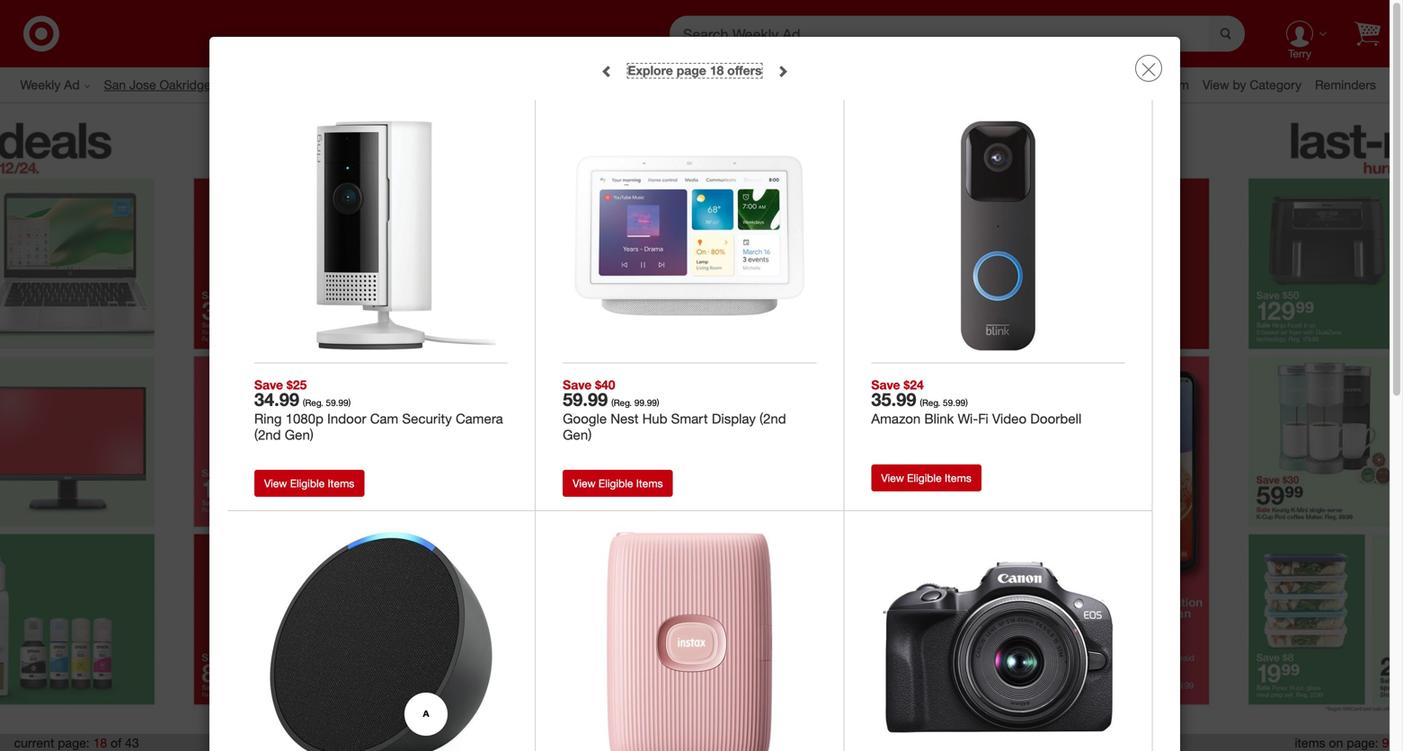 Task type: describe. For each thing, give the bounding box(es) containing it.
save $40 59.99 (reg. 99.99) google nest hub smart display (2nd gen)
[[563, 377, 786, 443]]

nest
[[611, 411, 639, 427]]

blink
[[925, 411, 954, 427]]

1080p
[[286, 411, 324, 427]]

wi-
[[958, 411, 978, 427]]

canon e0s r100 rf-s18-45mm f4.5-6.3 is stm lens kit image
[[878, 527, 1119, 752]]

2 dec from the left
[[667, 71, 707, 99]]

ring 1080p indoor cam security camera (2nd gen) link
[[254, 411, 508, 443]]

(2nd inside save $25 34.99 (reg. 59.99) ring 1080p indoor cam security camera (2nd gen)
[[254, 427, 281, 443]]

eligible for 34.99
[[290, 477, 325, 491]]

oakridge
[[160, 77, 211, 93]]

google nest hub smart display (2nd gen) image
[[569, 115, 810, 357]]

eligible for 35.99
[[907, 472, 942, 485]]

chevron left image
[[601, 65, 614, 78]]

prices valid dec 17 - dec 24
[[452, 71, 739, 99]]

view eligible items for 34.99
[[264, 477, 354, 491]]

(reg. for 34.99
[[303, 397, 323, 409]]

jose
[[129, 77, 156, 93]]

san
[[104, 77, 126, 93]]

category
[[1250, 77, 1302, 93]]

of
[[111, 735, 122, 751]]

view your cart on target.com image
[[1355, 21, 1381, 46]]

google
[[563, 411, 607, 427]]

18 for offers
[[710, 62, 724, 78]]

-
[[652, 71, 661, 99]]

page 18 image
[[174, 113, 702, 725]]

(reg. for 35.99
[[920, 397, 941, 409]]

35.99
[[872, 389, 916, 411]]

24
[[714, 71, 739, 99]]

items for 35.99
[[945, 472, 972, 485]]

$40
[[595, 377, 615, 393]]

view left by
[[1203, 77, 1229, 93]]

view for 35.99
[[881, 472, 904, 485]]

indoor
[[327, 411, 366, 427]]

amazon blink wi-fi video doorbell link
[[872, 411, 1125, 427]]

34.99
[[254, 389, 299, 411]]

(reg. for 59.99
[[611, 397, 632, 409]]

san jose oakridge
[[104, 77, 211, 93]]

59.99) for 35.99
[[943, 397, 968, 409]]

59.99
[[563, 389, 608, 411]]

doorbell
[[1031, 411, 1082, 427]]

google nest hub smart display (2nd gen) link
[[563, 411, 817, 443]]

page
[[677, 62, 706, 78]]

weekly ad
[[20, 77, 80, 93]]

save $24 35.99 (reg. 59.99) amazon blink wi-fi video doorbell
[[872, 377, 1082, 427]]

current
[[14, 735, 54, 751]]

chevron right image
[[776, 65, 789, 78]]

hub
[[642, 411, 668, 427]]

view eligible items for 35.99
[[881, 472, 972, 485]]

close image
[[1142, 62, 1156, 77]]

99.99)
[[635, 397, 659, 409]]



Task type: locate. For each thing, give the bounding box(es) containing it.
0 horizontal spatial save
[[254, 377, 283, 393]]

save for 35.99
[[872, 377, 900, 393]]

1 vertical spatial 18
[[93, 735, 107, 751]]

form
[[670, 16, 1245, 52]]

view down amazon
[[881, 472, 904, 485]]

0 vertical spatial 18
[[710, 62, 724, 78]]

gen) right ring
[[285, 427, 314, 443]]

0 horizontal spatial eligible
[[290, 477, 325, 491]]

save left $24
[[872, 377, 900, 393]]

1 (reg. from the left
[[303, 397, 323, 409]]

(reg. inside save $40 59.99 (reg. 99.99) google nest hub smart display (2nd gen)
[[611, 397, 632, 409]]

1 dec from the left
[[574, 71, 615, 99]]

gen) down 59.99
[[563, 427, 592, 443]]

2 (reg. from the left
[[611, 397, 632, 409]]

gen) inside save $25 34.99 (reg. 59.99) ring 1080p indoor cam security camera (2nd gen)
[[285, 427, 314, 443]]

(reg. up the nest
[[611, 397, 632, 409]]

offers
[[727, 62, 762, 78]]

items
[[1295, 735, 1326, 751]]

(reg. up blink
[[920, 397, 941, 409]]

eligible down the nest
[[599, 477, 633, 491]]

0 horizontal spatial page:
[[58, 735, 90, 751]]

3 save from the left
[[872, 377, 900, 393]]

items
[[945, 472, 972, 485], [328, 477, 354, 491], [636, 477, 663, 491]]

explore page 18 offers
[[628, 62, 762, 78]]

weekly
[[20, 77, 61, 93]]

gen) inside save $40 59.99 (reg. 99.99) google nest hub smart display (2nd gen)
[[563, 427, 592, 443]]

0 horizontal spatial dec
[[574, 71, 615, 99]]

items down wi-
[[945, 472, 972, 485]]

save inside save $40 59.99 (reg. 99.99) google nest hub smart display (2nd gen)
[[563, 377, 592, 393]]

18 right page
[[710, 62, 724, 78]]

items down indoor
[[328, 477, 354, 491]]

1 horizontal spatial items
[[636, 477, 663, 491]]

items for 59.99
[[636, 477, 663, 491]]

59.99) up indoor
[[326, 397, 351, 409]]

reminders
[[1315, 77, 1376, 93]]

0 horizontal spatial gen)
[[285, 427, 314, 443]]

security
[[402, 411, 452, 427]]

1 horizontal spatial save
[[563, 377, 592, 393]]

view for 59.99
[[573, 477, 596, 491]]

save $25 34.99 (reg. 59.99) ring 1080p indoor cam security camera (2nd gen)
[[254, 377, 503, 443]]

2 horizontal spatial eligible
[[907, 472, 942, 485]]

9
[[1382, 735, 1389, 751]]

san jose oakridge link
[[104, 76, 224, 94]]

1 horizontal spatial view eligible items
[[573, 477, 663, 491]]

camera
[[456, 411, 503, 427]]

43
[[125, 735, 139, 751]]

(reg. up 1080p
[[303, 397, 323, 409]]

1 59.99) from the left
[[326, 397, 351, 409]]

2 horizontal spatial items
[[945, 472, 972, 485]]

video
[[992, 411, 1027, 427]]

eligible
[[907, 472, 942, 485], [290, 477, 325, 491], [599, 477, 633, 491]]

view eligible items down 1080p
[[264, 477, 354, 491]]

0 horizontal spatial view eligible items
[[264, 477, 354, 491]]

cam
[[370, 411, 398, 427]]

dec left 17
[[574, 71, 615, 99]]

59.99) for 34.99
[[326, 397, 351, 409]]

view by category link
[[1203, 77, 1315, 93]]

18
[[710, 62, 724, 78], [93, 735, 107, 751]]

explore page 18 of 43 element
[[628, 62, 762, 78]]

amazon echo pop image
[[261, 527, 502, 752]]

eligible for 59.99
[[599, 477, 633, 491]]

1 page: from the left
[[58, 735, 90, 751]]

0 horizontal spatial items
[[328, 477, 354, 491]]

59.99) inside "save $24 35.99 (reg. 59.99) amazon blink wi-fi video doorbell"
[[943, 397, 968, 409]]

by
[[1233, 77, 1246, 93]]

59.99) up wi-
[[943, 397, 968, 409]]

smart
[[671, 411, 708, 427]]

eligible down blink
[[907, 472, 942, 485]]

(2nd right display on the right of page
[[760, 411, 786, 427]]

$25
[[287, 377, 307, 393]]

gen)
[[285, 427, 314, 443], [563, 427, 592, 443]]

(2nd down the 34.99
[[254, 427, 281, 443]]

17
[[621, 71, 646, 99]]

items down the hub
[[636, 477, 663, 491]]

(2nd
[[760, 411, 786, 427], [254, 427, 281, 443]]

(2nd inside save $40 59.99 (reg. 99.99) google nest hub smart display (2nd gen)
[[760, 411, 786, 427]]

1 horizontal spatial 59.99)
[[943, 397, 968, 409]]

1 horizontal spatial dec
[[667, 71, 707, 99]]

page:
[[58, 735, 90, 751], [1347, 735, 1379, 751]]

1 save from the left
[[254, 377, 283, 393]]

2 horizontal spatial view eligible items
[[881, 472, 972, 485]]

$24
[[904, 377, 924, 393]]

view eligible items
[[881, 472, 972, 485], [264, 477, 354, 491], [573, 477, 663, 491]]

go to target.com image
[[23, 16, 59, 52]]

save for 59.99
[[563, 377, 592, 393]]

view down google
[[573, 477, 596, 491]]

59.99) inside save $25 34.99 (reg. 59.99) ring 1080p indoor cam security camera (2nd gen)
[[326, 397, 351, 409]]

current page: 18 of 43
[[14, 735, 139, 751]]

eligible down 1080p
[[290, 477, 325, 491]]

save left $25
[[254, 377, 283, 393]]

0 horizontal spatial (2nd
[[254, 427, 281, 443]]

(reg. inside "save $24 35.99 (reg. 59.99) amazon blink wi-fi video doorbell"
[[920, 397, 941, 409]]

dec
[[574, 71, 615, 99], [667, 71, 707, 99]]

ring
[[254, 411, 282, 427]]

fi
[[978, 411, 989, 427]]

zoom link
[[1157, 76, 1203, 94]]

page: left 9
[[1347, 735, 1379, 751]]

zoom
[[1157, 77, 1189, 93]]

view
[[1203, 77, 1229, 93], [881, 472, 904, 485], [264, 477, 287, 491], [573, 477, 596, 491]]

18 for of
[[93, 735, 107, 751]]

amazon blink wi-fi video doorbell image
[[878, 115, 1119, 357]]

2 59.99) from the left
[[943, 397, 968, 409]]

59.99)
[[326, 397, 351, 409], [943, 397, 968, 409]]

amazon
[[872, 411, 921, 427]]

save inside "save $24 35.99 (reg. 59.99) amazon blink wi-fi video doorbell"
[[872, 377, 900, 393]]

0 horizontal spatial 59.99)
[[326, 397, 351, 409]]

1 horizontal spatial (reg.
[[611, 397, 632, 409]]

view for 34.99
[[264, 477, 287, 491]]

2 save from the left
[[563, 377, 592, 393]]

ring 1080p indoor cam security camera (2nd gen) image
[[261, 115, 502, 357]]

save
[[254, 377, 283, 393], [563, 377, 592, 393], [872, 377, 900, 393]]

1 horizontal spatial page:
[[1347, 735, 1379, 751]]

1 gen) from the left
[[285, 427, 314, 443]]

(reg.
[[303, 397, 323, 409], [611, 397, 632, 409], [920, 397, 941, 409]]

18 left of
[[93, 735, 107, 751]]

page 17 image
[[0, 113, 174, 725]]

view by category
[[1203, 77, 1302, 93]]

(reg. inside save $25 34.99 (reg. 59.99) ring 1080p indoor cam security camera (2nd gen)
[[303, 397, 323, 409]]

2 gen) from the left
[[563, 427, 592, 443]]

items on page: 9
[[1295, 735, 1389, 751]]

page 19 image
[[702, 113, 1229, 725]]

2 page: from the left
[[1347, 735, 1379, 751]]

0 horizontal spatial 18
[[93, 735, 107, 751]]

valid
[[520, 71, 568, 99]]

display
[[712, 411, 756, 427]]

view eligible items for 59.99
[[573, 477, 663, 491]]

1 horizontal spatial eligible
[[599, 477, 633, 491]]

2 horizontal spatial save
[[872, 377, 900, 393]]

page: right current
[[58, 735, 90, 751]]

zoom-in element
[[1157, 77, 1189, 93]]

on
[[1329, 735, 1343, 751]]

view eligible items down blink
[[881, 472, 972, 485]]

ad
[[64, 77, 80, 93]]

prices
[[452, 71, 514, 99]]

save inside save $25 34.99 (reg. 59.99) ring 1080p indoor cam security camera (2nd gen)
[[254, 377, 283, 393]]

view eligible items down the nest
[[573, 477, 663, 491]]

0 horizontal spatial (reg.
[[303, 397, 323, 409]]

2 horizontal spatial (reg.
[[920, 397, 941, 409]]

reminders link
[[1315, 76, 1390, 94]]

items for 34.99
[[328, 477, 354, 491]]

fujifilm instax mini link 2 smartphone printer image
[[569, 527, 810, 752]]

page 20 image
[[1229, 113, 1403, 725]]

weekly ad link
[[20, 76, 104, 94]]

save left $40 at the left of the page
[[563, 377, 592, 393]]

1 horizontal spatial 18
[[710, 62, 724, 78]]

save for 34.99
[[254, 377, 283, 393]]

view down ring
[[264, 477, 287, 491]]

3 (reg. from the left
[[920, 397, 941, 409]]

1 horizontal spatial (2nd
[[760, 411, 786, 427]]

1 horizontal spatial gen)
[[563, 427, 592, 443]]

dec right -
[[667, 71, 707, 99]]

explore
[[628, 62, 673, 78]]



Task type: vqa. For each thing, say whether or not it's contained in the screenshot.


